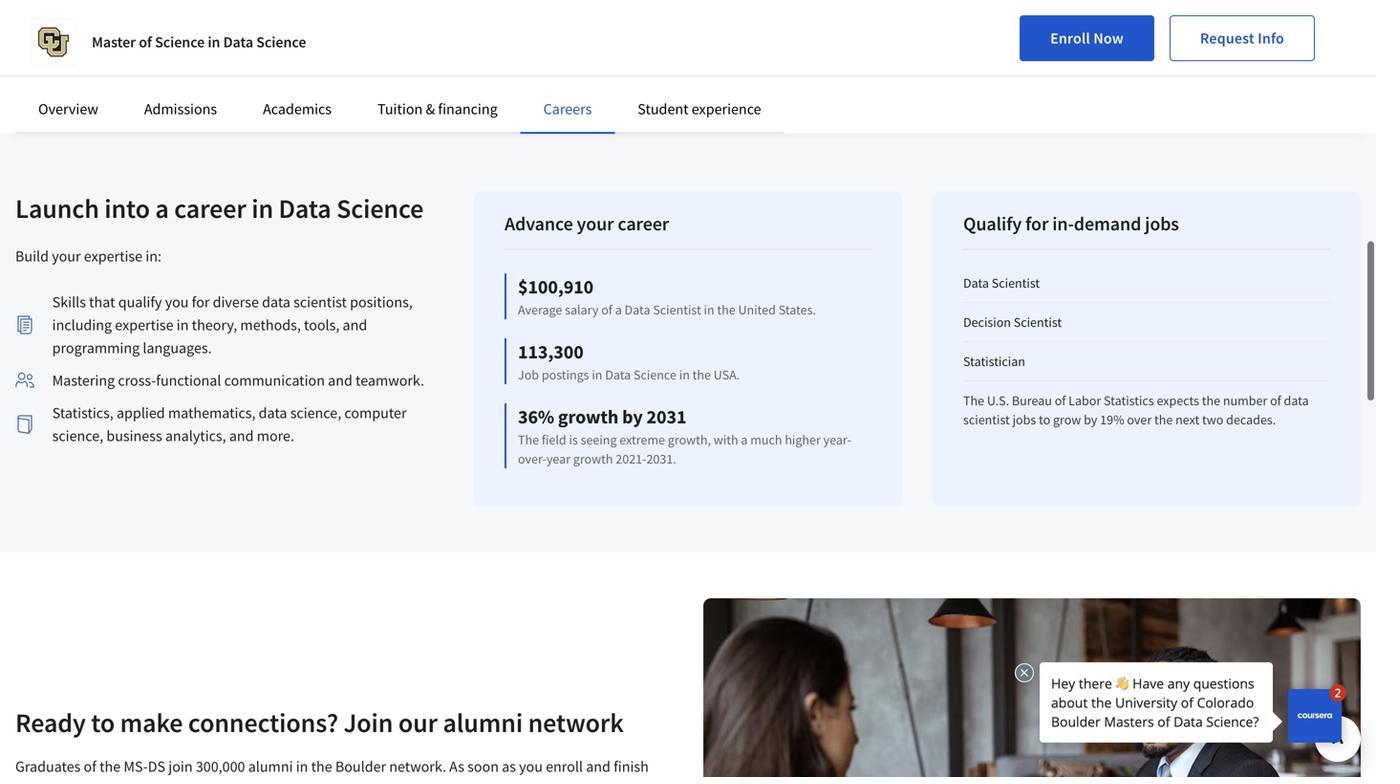 Task type: describe. For each thing, give the bounding box(es) containing it.
master
[[92, 32, 136, 52]]

usa.
[[714, 366, 740, 383]]

field
[[542, 431, 566, 448]]

theory,
[[192, 315, 237, 335]]

overview link
[[38, 99, 98, 119]]

is
[[569, 431, 578, 448]]

join
[[168, 757, 193, 776]]

graduates of the ms-ds join 300,000 alumni in the boulder network. as soon as you enroll and finish
[[15, 757, 649, 777]]

tuition & financing
[[378, 99, 498, 119]]

u.s. inside join the growing number of data talent the u.s. bureau of labor statistics expects the number of data scientist jobs to grow by 19% over the next 2 decades
[[78, 55, 104, 75]]

$100,910
[[518, 275, 594, 299]]

labor inside the u.s. bureau of labor statistics expects the number of data scientist jobs to grow by 19% over the next two decades.
[[1069, 392, 1101, 409]]

with inside ranking as the no. 3 job in the us, 70% of business leaders prefer job applicants with data skills
[[632, 78, 660, 97]]

to inside join the growing number of data talent the u.s. bureau of labor statistics expects the number of data scientist jobs to grow by 19% over the next 2 decades
[[169, 78, 182, 97]]

bureau inside the u.s. bureau of labor statistics expects the number of data scientist jobs to grow by 19% over the next two decades.
[[1012, 392, 1052, 409]]

launch into a career in data science
[[15, 192, 424, 225]]

statistics inside join the growing number of data talent the u.s. bureau of labor statistics expects the number of data scientist jobs to grow by 19% over the next 2 decades
[[212, 55, 269, 75]]

soon
[[467, 757, 499, 776]]

1 horizontal spatial career
[[618, 212, 669, 236]]

scientist inside the u.s. bureau of labor statistics expects the number of data scientist jobs to grow by 19% over the next two decades.
[[963, 411, 1010, 428]]

average
[[518, 301, 562, 318]]

3
[[617, 55, 625, 75]]

admissions
[[144, 99, 217, 119]]

decades
[[367, 78, 420, 97]]

computer
[[344, 403, 407, 422]]

qualify for in-demand jobs
[[963, 212, 1179, 236]]

student
[[638, 99, 689, 119]]

two
[[1202, 411, 1224, 428]]

1 vertical spatial join
[[344, 706, 393, 739]]

leaders
[[821, 55, 867, 75]]

by inside 36% growth by 2031 the field is seeing extreme growth, with a much higher year- over-year growth 2021-2031.
[[622, 405, 643, 429]]

business inside ranking as the no. 3 job in the us, 70% of business leaders prefer job applicants with data skills
[[762, 55, 818, 75]]

you inside graduates of the ms-ds join 300,000 alumni in the boulder network. as soon as you enroll and finish
[[519, 757, 543, 776]]

advance your career
[[505, 212, 669, 236]]

build
[[15, 247, 49, 266]]

united
[[738, 301, 776, 318]]

scientist inside $100,910 average salary of a data scientist in the united states.
[[653, 301, 701, 318]]

of down the decision scientist at the top of page
[[1055, 392, 1066, 409]]

salary
[[565, 301, 599, 318]]

network.
[[389, 757, 446, 776]]

2031
[[647, 405, 687, 429]]

as
[[449, 757, 464, 776]]

statistics,
[[52, 403, 114, 422]]

methods,
[[240, 315, 301, 335]]

now
[[1094, 29, 1124, 48]]

request
[[1200, 29, 1255, 48]]

careers link
[[543, 99, 592, 119]]

overview
[[38, 99, 98, 119]]

and inside skills that qualify you for diverse data scientist positions, including expertise in theory, methods, tools, and programming languages.
[[343, 315, 367, 335]]

over inside join the growing number of data talent the u.s. bureau of labor statistics expects the number of data scientist jobs to grow by 19% over the next 2 decades
[[270, 78, 298, 97]]

mastering cross-functional communication and teamwork.
[[52, 371, 424, 390]]

boulder
[[335, 757, 386, 776]]

much
[[751, 431, 782, 448]]

request info
[[1200, 29, 1284, 48]]

states.
[[779, 301, 816, 318]]

of inside ranking as the no. 3 job in the us, 70% of business leaders prefer job applicants with data skills
[[746, 55, 759, 75]]

over inside the u.s. bureau of labor statistics expects the number of data scientist jobs to grow by 19% over the next two decades.
[[1127, 411, 1152, 428]]

more.
[[257, 426, 294, 445]]

year
[[547, 450, 571, 467]]

data inside the u.s. bureau of labor statistics expects the number of data scientist jobs to grow by 19% over the next two decades.
[[1284, 392, 1309, 409]]

labor inside join the growing number of data talent the u.s. bureau of labor statistics expects the number of data scientist jobs to grow by 19% over the next 2 decades
[[172, 55, 209, 75]]

2
[[356, 78, 364, 97]]

as inside ranking as the no. 3 job in the us, 70% of business leaders prefer job applicants with data skills
[[552, 55, 566, 75]]

of down growing
[[156, 55, 168, 75]]

qualify
[[118, 292, 162, 312]]

in-
[[1052, 212, 1074, 236]]

0 horizontal spatial number
[[163, 32, 214, 52]]

data inside '113,300 job postings in data science in the usa.'
[[605, 366, 631, 383]]

0 vertical spatial growth
[[558, 405, 619, 429]]

tuition
[[378, 99, 423, 119]]

enroll now button
[[1020, 15, 1154, 61]]

1 horizontal spatial for
[[1026, 212, 1049, 236]]

in inside ranking as the no. 3 job in the us, 70% of business leaders prefer job applicants with data skills
[[651, 55, 663, 75]]

finish
[[614, 757, 649, 776]]

expects inside the u.s. bureau of labor statistics expects the number of data scientist jobs to grow by 19% over the next two decades.
[[1157, 392, 1199, 409]]

that
[[89, 292, 115, 312]]

and up "computer"
[[328, 371, 353, 390]]

over-
[[518, 450, 547, 467]]

talent
[[265, 32, 304, 52]]

as inside graduates of the ms-ds join 300,000 alumni in the boulder network. as soon as you enroll and finish
[[502, 757, 516, 776]]

19% inside the u.s. bureau of labor statistics expects the number of data scientist jobs to grow by 19% over the next two decades.
[[1100, 411, 1125, 428]]

tuition & financing link
[[378, 99, 498, 119]]

2 vertical spatial to
[[91, 706, 115, 739]]

into
[[104, 192, 150, 225]]

network
[[528, 706, 624, 739]]

launch
[[15, 192, 99, 225]]

next inside join the growing number of data talent the u.s. bureau of labor statistics expects the number of data scientist jobs to grow by 19% over the next 2 decades
[[325, 78, 353, 97]]

enroll
[[1050, 29, 1090, 48]]

higher
[[785, 431, 821, 448]]

mastering
[[52, 371, 115, 390]]

request info button
[[1170, 15, 1315, 61]]

mathematics,
[[168, 403, 256, 422]]

113,300
[[518, 340, 584, 364]]

skills
[[52, 292, 86, 312]]

expertise inside skills that qualify you for diverse data scientist positions, including expertise in theory, methods, tools, and programming languages.
[[115, 315, 174, 335]]

ms-
[[124, 757, 148, 776]]

ready to make connections? join our alumni network
[[15, 706, 624, 739]]

academics link
[[263, 99, 332, 119]]

0 horizontal spatial science,
[[52, 426, 103, 445]]

demand
[[1074, 212, 1141, 236]]

positions,
[[350, 292, 413, 312]]

no.
[[594, 55, 614, 75]]

alumni inside graduates of the ms-ds join 300,000 alumni in the boulder network. as soon as you enroll and finish
[[248, 757, 293, 776]]

applied
[[117, 403, 165, 422]]

36%
[[518, 405, 554, 429]]

enroll now
[[1050, 29, 1124, 48]]



Task type: vqa. For each thing, say whether or not it's contained in the screenshot.
gain
no



Task type: locate. For each thing, give the bounding box(es) containing it.
statistician
[[963, 353, 1025, 370]]

a inside $100,910 average salary of a data scientist in the united states.
[[615, 301, 622, 318]]

job
[[628, 55, 648, 75], [539, 78, 559, 97]]

and inside the statistics, applied mathematics, data science, computer science, business analytics, and more.
[[229, 426, 254, 445]]

70%
[[715, 55, 743, 75]]

careers
[[543, 99, 592, 119]]

1 vertical spatial labor
[[1069, 392, 1101, 409]]

of left talent at the top of page
[[217, 32, 230, 52]]

scientist
[[83, 78, 136, 97], [294, 292, 347, 312], [963, 411, 1010, 428]]

ready
[[15, 706, 86, 739]]

your right build
[[52, 247, 81, 266]]

programming
[[52, 338, 140, 357]]

university of colorado boulder logo image
[[31, 19, 76, 65]]

1 horizontal spatial a
[[615, 301, 622, 318]]

you right qualify
[[165, 292, 189, 312]]

join
[[51, 32, 79, 52], [344, 706, 393, 739]]

next left 2
[[325, 78, 353, 97]]

2021-
[[616, 450, 647, 467]]

student experience link
[[638, 99, 761, 119]]

0 vertical spatial labor
[[172, 55, 209, 75]]

and inside graduates of the ms-ds join 300,000 alumni in the boulder network. as soon as you enroll and finish
[[586, 757, 611, 776]]

with up student
[[632, 78, 660, 97]]

scientist up tools, at the top of the page
[[294, 292, 347, 312]]

0 horizontal spatial grow
[[185, 78, 217, 97]]

extreme
[[620, 431, 665, 448]]

1 horizontal spatial business
[[762, 55, 818, 75]]

scientist for data scientist
[[992, 274, 1040, 291]]

1 vertical spatial next
[[1176, 411, 1200, 428]]

ds
[[148, 757, 165, 776]]

to inside the u.s. bureau of labor statistics expects the number of data scientist jobs to grow by 19% over the next two decades.
[[1039, 411, 1051, 428]]

skills that qualify you for diverse data scientist positions, including expertise in theory, methods, tools, and programming languages.
[[52, 292, 413, 357]]

0 horizontal spatial bureau
[[107, 55, 153, 75]]

0 vertical spatial grow
[[185, 78, 217, 97]]

ranking
[[497, 55, 549, 75]]

for up the theory, at the top left of page
[[192, 292, 210, 312]]

a inside 36% growth by 2031 the field is seeing extreme growth, with a much higher year- over-year growth 2021-2031.
[[741, 431, 748, 448]]

2 horizontal spatial a
[[741, 431, 748, 448]]

u.s. down statistician
[[987, 392, 1009, 409]]

0 horizontal spatial alumni
[[248, 757, 293, 776]]

1 horizontal spatial to
[[169, 78, 182, 97]]

science right the master
[[155, 32, 205, 52]]

1 horizontal spatial you
[[519, 757, 543, 776]]

for inside skills that qualify you for diverse data scientist positions, including expertise in theory, methods, tools, and programming languages.
[[192, 292, 210, 312]]

0 vertical spatial number
[[163, 32, 214, 52]]

of up decades
[[402, 55, 415, 75]]

growth down seeing
[[573, 450, 613, 467]]

growth
[[558, 405, 619, 429], [573, 450, 613, 467]]

1 horizontal spatial next
[[1176, 411, 1200, 428]]

0 horizontal spatial the
[[51, 55, 75, 75]]

1 vertical spatial jobs
[[1145, 212, 1179, 236]]

1 vertical spatial expertise
[[115, 315, 174, 335]]

1 vertical spatial the
[[963, 392, 984, 409]]

alumni up soon
[[443, 706, 523, 739]]

skills
[[695, 78, 727, 97]]

you left 'enroll'
[[519, 757, 543, 776]]

career up $100,910 average salary of a data scientist in the united states.
[[618, 212, 669, 236]]

as right soon
[[502, 757, 516, 776]]

career right the into
[[174, 192, 246, 225]]

scientist inside skills that qualify you for diverse data scientist positions, including expertise in theory, methods, tools, and programming languages.
[[294, 292, 347, 312]]

of inside graduates of the ms-ds join 300,000 alumni in the boulder network. as soon as you enroll and finish
[[84, 757, 96, 776]]

enroll
[[546, 757, 583, 776]]

1 vertical spatial number
[[348, 55, 399, 75]]

your right advance
[[577, 212, 614, 236]]

by
[[221, 78, 236, 97], [622, 405, 643, 429], [1084, 411, 1098, 428]]

by inside join the growing number of data talent the u.s. bureau of labor statistics expects the number of data scientist jobs to grow by 19% over the next 2 decades
[[221, 78, 236, 97]]

2 horizontal spatial scientist
[[963, 411, 1010, 428]]

science up 2031
[[634, 366, 677, 383]]

u.s. inside the u.s. bureau of labor statistics expects the number of data scientist jobs to grow by 19% over the next two decades.
[[987, 392, 1009, 409]]

jobs inside the u.s. bureau of labor statistics expects the number of data scientist jobs to grow by 19% over the next two decades.
[[1013, 411, 1036, 428]]

alumni down connections?
[[248, 757, 293, 776]]

2 horizontal spatial the
[[963, 392, 984, 409]]

as right ranking
[[552, 55, 566, 75]]

1 horizontal spatial science,
[[290, 403, 341, 422]]

of right salary at left top
[[601, 301, 613, 318]]

0 vertical spatial jobs
[[139, 78, 166, 97]]

number inside the u.s. bureau of labor statistics expects the number of data scientist jobs to grow by 19% over the next two decades.
[[1223, 392, 1268, 409]]

for left in-
[[1026, 212, 1049, 236]]

1 horizontal spatial expects
[[1157, 392, 1199, 409]]

and left finish
[[586, 757, 611, 776]]

science up academics link
[[256, 32, 306, 52]]

next inside the u.s. bureau of labor statistics expects the number of data scientist jobs to grow by 19% over the next two decades.
[[1176, 411, 1200, 428]]

1 horizontal spatial with
[[714, 431, 738, 448]]

the inside join the growing number of data talent the u.s. bureau of labor statistics expects the number of data scientist jobs to grow by 19% over the next 2 decades
[[51, 55, 75, 75]]

1 vertical spatial business
[[106, 426, 162, 445]]

0 vertical spatial alumni
[[443, 706, 523, 739]]

0 horizontal spatial labor
[[172, 55, 209, 75]]

1 vertical spatial growth
[[573, 450, 613, 467]]

experience
[[692, 99, 761, 119]]

data inside the statistics, applied mathematics, data science, computer science, business analytics, and more.
[[259, 403, 287, 422]]

the up the over-
[[518, 431, 539, 448]]

and left "more." on the left of the page
[[229, 426, 254, 445]]

us,
[[691, 55, 712, 75]]

you inside skills that qualify you for diverse data scientist positions, including expertise in theory, methods, tools, and programming languages.
[[165, 292, 189, 312]]

0 vertical spatial 19%
[[239, 78, 267, 97]]

business left leaders
[[762, 55, 818, 75]]

0 horizontal spatial a
[[155, 192, 169, 225]]

over left two
[[1127, 411, 1152, 428]]

science, down statistics,
[[52, 426, 103, 445]]

1 vertical spatial expects
[[1157, 392, 1199, 409]]

job right 3 on the top
[[628, 55, 648, 75]]

1 vertical spatial scientist
[[294, 292, 347, 312]]

year-
[[823, 431, 851, 448]]

growth up seeing
[[558, 405, 619, 429]]

1 horizontal spatial alumni
[[443, 706, 523, 739]]

2 vertical spatial the
[[518, 431, 539, 448]]

0 horizontal spatial u.s.
[[78, 55, 104, 75]]

postings
[[542, 366, 589, 383]]

a right the into
[[155, 192, 169, 225]]

1 vertical spatial as
[[502, 757, 516, 776]]

1 vertical spatial u.s.
[[987, 392, 1009, 409]]

jobs inside join the growing number of data talent the u.s. bureau of labor statistics expects the number of data scientist jobs to grow by 19% over the next 2 decades
[[139, 78, 166, 97]]

by inside the u.s. bureau of labor statistics expects the number of data scientist jobs to grow by 19% over the next two decades.
[[1084, 411, 1098, 428]]

growing
[[107, 32, 160, 52]]

statistics inside the u.s. bureau of labor statistics expects the number of data scientist jobs to grow by 19% over the next two decades.
[[1104, 392, 1154, 409]]

0 horizontal spatial over
[[270, 78, 298, 97]]

of right 70%
[[746, 55, 759, 75]]

number up 2
[[348, 55, 399, 75]]

300,000
[[196, 757, 245, 776]]

career
[[174, 192, 246, 225], [618, 212, 669, 236]]

scientist up '113,300 job postings in data science in the usa.'
[[653, 301, 701, 318]]

in:
[[146, 247, 161, 266]]

number up decades.
[[1223, 392, 1268, 409]]

and right tools, at the top of the page
[[343, 315, 367, 335]]

1 horizontal spatial as
[[552, 55, 566, 75]]

join left the master
[[51, 32, 79, 52]]

ranking as the no. 3 job in the us, 70% of business leaders prefer job applicants with data skills
[[497, 55, 867, 97]]

0 horizontal spatial join
[[51, 32, 79, 52]]

of inside $100,910 average salary of a data scientist in the united states.
[[601, 301, 613, 318]]

number right growing
[[163, 32, 214, 52]]

0 vertical spatial a
[[155, 192, 169, 225]]

your for advance
[[577, 212, 614, 236]]

jobs up admissions link
[[139, 78, 166, 97]]

cross-
[[118, 371, 156, 390]]

with right the growth,
[[714, 431, 738, 448]]

science, up "more." on the left of the page
[[290, 403, 341, 422]]

data inside ranking as the no. 3 job in the us, 70% of business leaders prefer job applicants with data skills
[[663, 78, 692, 97]]

0 vertical spatial to
[[169, 78, 182, 97]]

2 vertical spatial scientist
[[963, 411, 1010, 428]]

0 vertical spatial join
[[51, 32, 79, 52]]

1 vertical spatial you
[[519, 757, 543, 776]]

0 vertical spatial with
[[632, 78, 660, 97]]

next left two
[[1176, 411, 1200, 428]]

data inside $100,910 average salary of a data scientist in the united states.
[[625, 301, 650, 318]]

academics
[[263, 99, 332, 119]]

functional
[[156, 371, 221, 390]]

1 vertical spatial statistics
[[1104, 392, 1154, 409]]

1 horizontal spatial bureau
[[1012, 392, 1052, 409]]

1 horizontal spatial grow
[[1053, 411, 1081, 428]]

expertise left "in:"
[[84, 247, 142, 266]]

scientist right decision at the right top
[[1014, 313, 1062, 331]]

1 vertical spatial over
[[1127, 411, 1152, 428]]

2 vertical spatial number
[[1223, 392, 1268, 409]]

in inside $100,910 average salary of a data scientist in the united states.
[[704, 301, 715, 318]]

2 vertical spatial a
[[741, 431, 748, 448]]

0 vertical spatial for
[[1026, 212, 1049, 236]]

expects inside join the growing number of data talent the u.s. bureau of labor statistics expects the number of data scientist jobs to grow by 19% over the next 2 decades
[[272, 55, 321, 75]]

your for build
[[52, 247, 81, 266]]

the inside $100,910 average salary of a data scientist in the united states.
[[717, 301, 736, 318]]

with inside 36% growth by 2031 the field is seeing extreme growth, with a much higher year- over-year growth 2021-2031.
[[714, 431, 738, 448]]

of right the master
[[139, 32, 152, 52]]

in inside graduates of the ms-ds join 300,000 alumni in the boulder network. as soon as you enroll and finish
[[296, 757, 308, 776]]

science up positions, at the left top of page
[[337, 192, 424, 225]]

growth,
[[668, 431, 711, 448]]

2031.
[[647, 450, 676, 467]]

the inside 36% growth by 2031 the field is seeing extreme growth, with a much higher year- over-year growth 2021-2031.
[[518, 431, 539, 448]]

grow inside join the growing number of data talent the u.s. bureau of labor statistics expects the number of data scientist jobs to grow by 19% over the next 2 decades
[[185, 78, 217, 97]]

communication
[[224, 371, 325, 390]]

0 horizontal spatial scientist
[[83, 78, 136, 97]]

1 vertical spatial bureau
[[1012, 392, 1052, 409]]

of
[[139, 32, 152, 52], [217, 32, 230, 52], [156, 55, 168, 75], [402, 55, 415, 75], [746, 55, 759, 75], [601, 301, 613, 318], [1055, 392, 1066, 409], [1270, 392, 1281, 409], [84, 757, 96, 776]]

2 vertical spatial jobs
[[1013, 411, 1036, 428]]

1 vertical spatial to
[[1039, 411, 1051, 428]]

the
[[51, 55, 75, 75], [963, 392, 984, 409], [518, 431, 539, 448]]

data scientist
[[963, 274, 1040, 291]]

business
[[762, 55, 818, 75], [106, 426, 162, 445]]

the
[[82, 32, 104, 52], [324, 55, 345, 75], [570, 55, 591, 75], [666, 55, 688, 75], [301, 78, 322, 97], [717, 301, 736, 318], [693, 366, 711, 383], [1202, 392, 1221, 409], [1155, 411, 1173, 428], [99, 757, 121, 776], [311, 757, 332, 776]]

in
[[208, 32, 220, 52], [651, 55, 663, 75], [252, 192, 273, 225], [704, 301, 715, 318], [177, 315, 189, 335], [592, 366, 603, 383], [679, 366, 690, 383], [296, 757, 308, 776]]

bureau down statistician
[[1012, 392, 1052, 409]]

for
[[1026, 212, 1049, 236], [192, 292, 210, 312]]

0 vertical spatial job
[[628, 55, 648, 75]]

0 horizontal spatial expects
[[272, 55, 321, 75]]

of right graduates
[[84, 757, 96, 776]]

1 horizontal spatial scientist
[[294, 292, 347, 312]]

to
[[169, 78, 182, 97], [1039, 411, 1051, 428], [91, 706, 115, 739]]

1 vertical spatial for
[[192, 292, 210, 312]]

u.s. down the master
[[78, 55, 104, 75]]

jobs down statistician
[[1013, 411, 1036, 428]]

advance
[[505, 212, 573, 236]]

scientist up the decision scientist at the top of page
[[992, 274, 1040, 291]]

0 horizontal spatial jobs
[[139, 78, 166, 97]]

your
[[577, 212, 614, 236], [52, 247, 81, 266]]

business inside the statistics, applied mathematics, data science, computer science, business analytics, and more.
[[106, 426, 162, 445]]

the inside '113,300 job postings in data science in the usa.'
[[693, 366, 711, 383]]

1 horizontal spatial 19%
[[1100, 411, 1125, 428]]

0 horizontal spatial with
[[632, 78, 660, 97]]

1 horizontal spatial by
[[622, 405, 643, 429]]

grow inside the u.s. bureau of labor statistics expects the number of data scientist jobs to grow by 19% over the next two decades.
[[1053, 411, 1081, 428]]

data
[[223, 32, 253, 52], [279, 192, 331, 225], [963, 274, 989, 291], [625, 301, 650, 318], [605, 366, 631, 383]]

build your expertise in:
[[15, 247, 161, 266]]

the up the overview
[[51, 55, 75, 75]]

tools,
[[304, 315, 340, 335]]

connections?
[[188, 706, 338, 739]]

qualify
[[963, 212, 1022, 236]]

1 horizontal spatial u.s.
[[987, 392, 1009, 409]]

job
[[518, 366, 539, 383]]

of up decades.
[[1270, 392, 1281, 409]]

0 vertical spatial as
[[552, 55, 566, 75]]

0 vertical spatial over
[[270, 78, 298, 97]]

2 horizontal spatial number
[[1223, 392, 1268, 409]]

diverse
[[213, 292, 259, 312]]

1 horizontal spatial job
[[628, 55, 648, 75]]

2 horizontal spatial by
[[1084, 411, 1098, 428]]

1 horizontal spatial over
[[1127, 411, 1152, 428]]

the down statistician
[[963, 392, 984, 409]]

over up academics link
[[270, 78, 298, 97]]

join up boulder
[[344, 706, 393, 739]]

join inside join the growing number of data talent the u.s. bureau of labor statistics expects the number of data scientist jobs to grow by 19% over the next 2 decades
[[51, 32, 79, 52]]

1 vertical spatial grow
[[1053, 411, 1081, 428]]

business down applied
[[106, 426, 162, 445]]

expertise down qualify
[[115, 315, 174, 335]]

grow
[[185, 78, 217, 97], [1053, 411, 1081, 428]]

a right salary at left top
[[615, 301, 622, 318]]

the inside the u.s. bureau of labor statistics expects the number of data scientist jobs to grow by 19% over the next two decades.
[[963, 392, 984, 409]]

make
[[120, 706, 183, 739]]

1 horizontal spatial labor
[[1069, 392, 1101, 409]]

student experience
[[638, 99, 761, 119]]

2 horizontal spatial jobs
[[1145, 212, 1179, 236]]

1 vertical spatial job
[[539, 78, 559, 97]]

0 horizontal spatial business
[[106, 426, 162, 445]]

data inside skills that qualify you for diverse data scientist positions, including expertise in theory, methods, tools, and programming languages.
[[262, 292, 291, 312]]

1 horizontal spatial number
[[348, 55, 399, 75]]

job up careers link
[[539, 78, 559, 97]]

scientist
[[992, 274, 1040, 291], [653, 301, 701, 318], [1014, 313, 1062, 331]]

1 vertical spatial with
[[714, 431, 738, 448]]

0 horizontal spatial career
[[174, 192, 246, 225]]

languages.
[[143, 338, 212, 357]]

science inside '113,300 job postings in data science in the usa.'
[[634, 366, 677, 383]]

jobs right demand on the top of the page
[[1145, 212, 1179, 236]]

19% inside join the growing number of data talent the u.s. bureau of labor statistics expects the number of data scientist jobs to grow by 19% over the next 2 decades
[[239, 78, 267, 97]]

113,300 job postings in data science in the usa.
[[518, 340, 740, 383]]

over
[[270, 78, 298, 97], [1127, 411, 1152, 428]]

you
[[165, 292, 189, 312], [519, 757, 543, 776]]

decision scientist
[[963, 313, 1062, 331]]

1 horizontal spatial join
[[344, 706, 393, 739]]

expects
[[272, 55, 321, 75], [1157, 392, 1199, 409]]

1 vertical spatial your
[[52, 247, 81, 266]]

teamwork.
[[356, 371, 424, 390]]

master of science in data science
[[92, 32, 306, 52]]

scientist inside join the growing number of data talent the u.s. bureau of labor statistics expects the number of data scientist jobs to grow by 19% over the next 2 decades
[[83, 78, 136, 97]]

statistics, applied mathematics, data science, computer science, business analytics, and more.
[[52, 403, 407, 445]]

0 horizontal spatial your
[[52, 247, 81, 266]]

bureau down growing
[[107, 55, 153, 75]]

36% growth by 2031 the field is seeing extreme growth, with a much higher year- over-year growth 2021-2031.
[[518, 405, 851, 467]]

1 horizontal spatial statistics
[[1104, 392, 1154, 409]]

decades.
[[1226, 411, 1276, 428]]

in inside skills that qualify you for diverse data scientist positions, including expertise in theory, methods, tools, and programming languages.
[[177, 315, 189, 335]]

bureau inside join the growing number of data talent the u.s. bureau of labor statistics expects the number of data scientist jobs to grow by 19% over the next 2 decades
[[107, 55, 153, 75]]

0 vertical spatial science,
[[290, 403, 341, 422]]

1 vertical spatial science,
[[52, 426, 103, 445]]

0 horizontal spatial by
[[221, 78, 236, 97]]

0 horizontal spatial job
[[539, 78, 559, 97]]

0 vertical spatial u.s.
[[78, 55, 104, 75]]

1 vertical spatial alumni
[[248, 757, 293, 776]]

0 horizontal spatial as
[[502, 757, 516, 776]]

scientist down the master
[[83, 78, 136, 97]]

a left much
[[741, 431, 748, 448]]

0 vertical spatial expertise
[[84, 247, 142, 266]]

&
[[426, 99, 435, 119]]

0 vertical spatial next
[[325, 78, 353, 97]]

0 horizontal spatial next
[[325, 78, 353, 97]]

scientist down statistician
[[963, 411, 1010, 428]]

the u.s. bureau of labor statistics expects the number of data scientist jobs to grow by 19% over the next two decades.
[[963, 392, 1309, 428]]

0 vertical spatial business
[[762, 55, 818, 75]]

scientist for decision scientist
[[1014, 313, 1062, 331]]

0 vertical spatial you
[[165, 292, 189, 312]]



